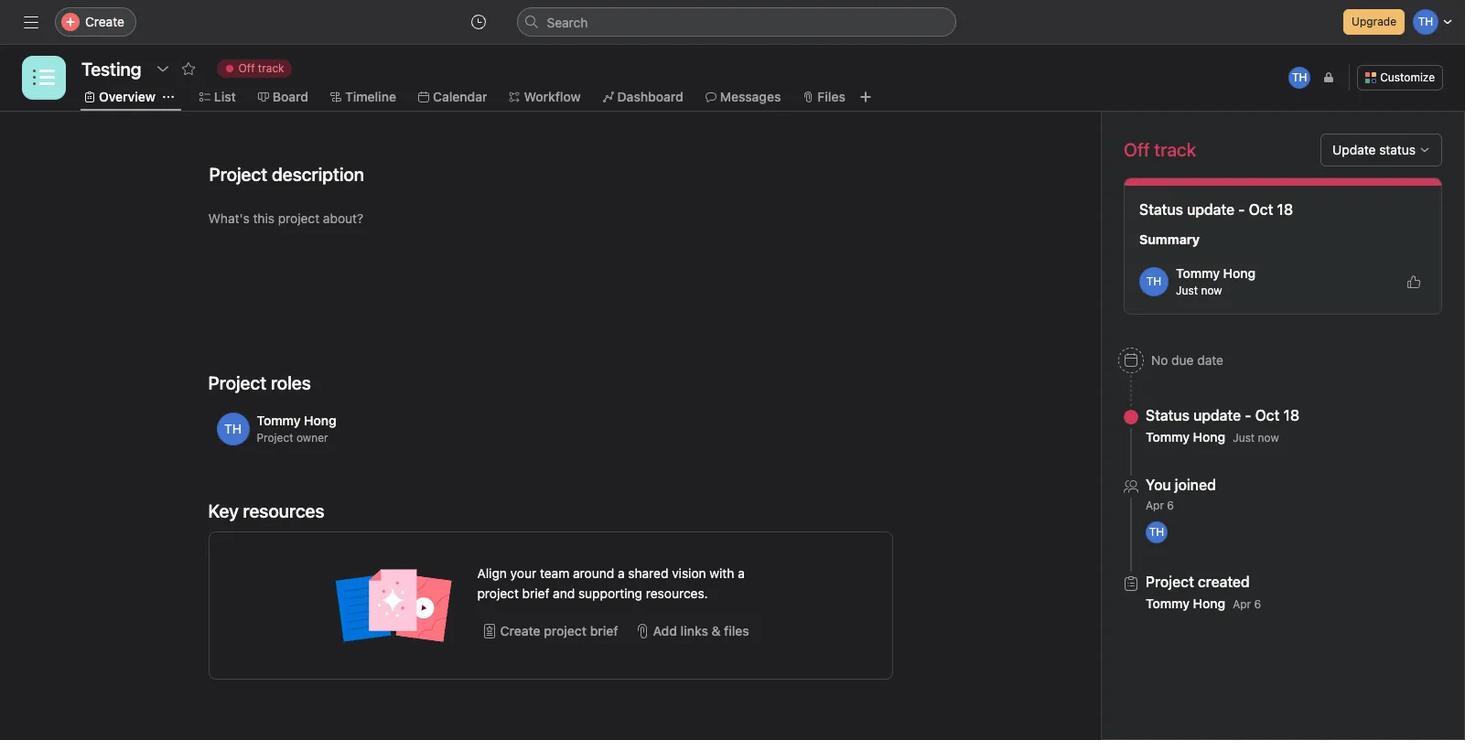 Task type: locate. For each thing, give the bounding box(es) containing it.
th down summary
[[1147, 275, 1162, 288]]

6
[[1168, 499, 1175, 513], [1255, 598, 1262, 612]]

0 likes. click to like this task image
[[1407, 275, 1422, 289]]

hong inside tommy hong just now
[[1224, 266, 1256, 281]]

a right with
[[738, 566, 745, 581]]

1 horizontal spatial just
[[1233, 431, 1255, 445]]

and
[[553, 586, 575, 602]]

0 vertical spatial now
[[1202, 284, 1223, 298]]

links
[[681, 624, 709, 639]]

tab actions image
[[163, 92, 174, 103]]

0 horizontal spatial 6
[[1168, 499, 1175, 513]]

2 vertical spatial hong
[[1194, 596, 1226, 612]]

now up date
[[1202, 284, 1223, 298]]

0 vertical spatial just
[[1177, 284, 1199, 298]]

2 vertical spatial tommy
[[1146, 596, 1190, 612]]

th left "manage members" icon
[[1293, 71, 1308, 84]]

None text field
[[77, 52, 146, 85]]

messages link
[[706, 87, 781, 107]]

tommy hong link
[[1177, 266, 1256, 281], [1146, 429, 1226, 445], [1146, 596, 1226, 612]]

project inside button
[[544, 624, 587, 639]]

apr down project created
[[1233, 598, 1252, 612]]

create for create
[[85, 14, 124, 29]]

vision
[[672, 566, 706, 581]]

overview
[[99, 89, 155, 104]]

th
[[1293, 71, 1308, 84], [1147, 275, 1162, 288], [1150, 526, 1165, 539]]

dashboard link
[[603, 87, 684, 107]]

0 vertical spatial tommy hong link
[[1177, 266, 1256, 281]]

1 vertical spatial brief
[[590, 624, 618, 639]]

a up supporting
[[618, 566, 625, 581]]

files
[[818, 89, 846, 104]]

create inside "popup button"
[[85, 14, 124, 29]]

0 horizontal spatial project
[[477, 586, 519, 602]]

1 horizontal spatial apr
[[1233, 598, 1252, 612]]

tommy hong link down project created
[[1146, 596, 1226, 612]]

0 vertical spatial th
[[1293, 71, 1308, 84]]

0 horizontal spatial just
[[1177, 284, 1199, 298]]

1 vertical spatial update
[[1194, 407, 1242, 424]]

you
[[1146, 477, 1172, 494]]

create for create project brief
[[500, 624, 541, 639]]

status update - oct 18 tommy hong just now
[[1146, 407, 1300, 445]]

status inside status update - oct 18 tommy hong just now
[[1146, 407, 1190, 424]]

- left oct
[[1245, 407, 1252, 424]]

0 horizontal spatial a
[[618, 566, 625, 581]]

hong
[[1224, 266, 1256, 281], [1194, 429, 1226, 445], [1194, 596, 1226, 612]]

0 vertical spatial create
[[85, 14, 124, 29]]

1 vertical spatial hong
[[1194, 429, 1226, 445]]

Search tasks, projects, and more text field
[[517, 7, 956, 37]]

1 horizontal spatial project
[[544, 624, 587, 639]]

0 vertical spatial update
[[1188, 201, 1235, 218]]

0 vertical spatial project
[[477, 586, 519, 602]]

you joined apr 6
[[1146, 477, 1217, 513]]

- inside latest status update 'element'
[[1239, 201, 1246, 218]]

now down oct
[[1259, 431, 1280, 445]]

a
[[618, 566, 625, 581], [738, 566, 745, 581]]

list link
[[199, 87, 236, 107]]

just down summary
[[1177, 284, 1199, 298]]

no
[[1152, 353, 1169, 368]]

just
[[1177, 284, 1199, 298], [1233, 431, 1255, 445]]

latest status update element
[[1124, 178, 1443, 315]]

tommy down project created
[[1146, 596, 1190, 612]]

no due date button
[[1111, 344, 1232, 377]]

brief
[[523, 586, 550, 602], [590, 624, 618, 639]]

project created
[[1146, 574, 1250, 591]]

apr inside you joined apr 6
[[1146, 499, 1165, 513]]

just inside status update - oct 18 tommy hong just now
[[1233, 431, 1255, 445]]

hong down status update - oct 18
[[1224, 266, 1256, 281]]

project
[[257, 431, 294, 445]]

1 horizontal spatial brief
[[590, 624, 618, 639]]

create
[[85, 14, 124, 29], [500, 624, 541, 639]]

hong down status update - oct 18 button
[[1194, 429, 1226, 445]]

off track
[[1124, 139, 1197, 160]]

0 vertical spatial 6
[[1168, 499, 1175, 513]]

update up summary
[[1188, 201, 1235, 218]]

add
[[653, 624, 678, 639]]

with
[[710, 566, 735, 581]]

create down your
[[500, 624, 541, 639]]

1 vertical spatial apr
[[1233, 598, 1252, 612]]

1 horizontal spatial create
[[500, 624, 541, 639]]

add to starred image
[[181, 61, 196, 76]]

manage members image
[[1324, 72, 1335, 83]]

brief down supporting
[[590, 624, 618, 639]]

update left oct
[[1194, 407, 1242, 424]]

apr
[[1146, 499, 1165, 513], [1233, 598, 1252, 612]]

brief down your
[[523, 586, 550, 602]]

0 vertical spatial status
[[1140, 201, 1184, 218]]

0 vertical spatial hong
[[1224, 266, 1256, 281]]

apr inside the project created tommy hong apr 6
[[1233, 598, 1252, 612]]

joined
[[1175, 477, 1217, 494]]

tommy hong link down status update - oct 18 button
[[1146, 429, 1226, 445]]

0 horizontal spatial brief
[[523, 586, 550, 602]]

create inside button
[[500, 624, 541, 639]]

- inside status update - oct 18 tommy hong just now
[[1245, 407, 1252, 424]]

th down you joined apr 6
[[1150, 526, 1165, 539]]

0 horizontal spatial create
[[85, 14, 124, 29]]

1 vertical spatial th
[[1147, 275, 1162, 288]]

create project brief button
[[477, 615, 623, 648]]

hong down project created
[[1194, 596, 1226, 612]]

around
[[573, 566, 615, 581]]

tommy hong
[[257, 413, 337, 428]]

update for oct
[[1194, 407, 1242, 424]]

status inside 'element'
[[1140, 201, 1184, 218]]

&
[[712, 624, 721, 639]]

align
[[477, 566, 507, 581]]

customize
[[1381, 71, 1436, 84]]

1 horizontal spatial 6
[[1255, 598, 1262, 612]]

tommy hong link down summary
[[1177, 266, 1256, 281]]

0 horizontal spatial apr
[[1146, 499, 1165, 513]]

1 vertical spatial create
[[500, 624, 541, 639]]

6 inside you joined apr 6
[[1168, 499, 1175, 513]]

owner
[[297, 431, 328, 445]]

off track button
[[208, 56, 300, 81]]

upgrade button
[[1344, 9, 1405, 35]]

1 vertical spatial 6
[[1255, 598, 1262, 612]]

now
[[1202, 284, 1223, 298], [1259, 431, 1280, 445]]

tommy hong just now
[[1177, 266, 1256, 298]]

apr down the you
[[1146, 499, 1165, 513]]

project down align
[[477, 586, 519, 602]]

0 vertical spatial brief
[[523, 586, 550, 602]]

1 vertical spatial status
[[1146, 407, 1190, 424]]

0 vertical spatial tommy
[[1177, 266, 1220, 281]]

-
[[1239, 201, 1246, 218], [1245, 407, 1252, 424]]

team
[[540, 566, 570, 581]]

2 vertical spatial tommy hong link
[[1146, 596, 1226, 612]]

1 vertical spatial tommy
[[1146, 429, 1190, 445]]

create project brief
[[500, 624, 618, 639]]

board
[[273, 89, 309, 104]]

status
[[1140, 201, 1184, 218], [1146, 407, 1190, 424]]

status down no due date dropdown button
[[1146, 407, 1190, 424]]

tommy down summary
[[1177, 266, 1220, 281]]

tommy inside the project created tommy hong apr 6
[[1146, 596, 1190, 612]]

1 vertical spatial -
[[1245, 407, 1252, 424]]

1 horizontal spatial a
[[738, 566, 745, 581]]

update status button
[[1321, 134, 1443, 167]]

project created tommy hong apr 6
[[1146, 574, 1262, 612]]

create right expand sidebar icon
[[85, 14, 124, 29]]

update inside status update - oct 18 tommy hong just now
[[1194, 407, 1242, 424]]

project
[[477, 586, 519, 602], [544, 624, 587, 639]]

update inside 'element'
[[1188, 201, 1235, 218]]

0 vertical spatial -
[[1239, 201, 1246, 218]]

tommy up the you
[[1146, 429, 1190, 445]]

1 horizontal spatial now
[[1259, 431, 1280, 445]]

th inside latest status update 'element'
[[1147, 275, 1162, 288]]

show options image
[[155, 61, 170, 76]]

just down status update - oct 18 button
[[1233, 431, 1255, 445]]

6 inside the project created tommy hong apr 6
[[1255, 598, 1262, 612]]

project down and
[[544, 624, 587, 639]]

0 horizontal spatial now
[[1202, 284, 1223, 298]]

1 vertical spatial tommy hong link
[[1146, 429, 1226, 445]]

1 vertical spatial project
[[544, 624, 587, 639]]

1 vertical spatial just
[[1233, 431, 1255, 445]]

timeline
[[345, 89, 396, 104]]

tommy inside tommy hong just now
[[1177, 266, 1220, 281]]

date
[[1198, 353, 1224, 368]]

update
[[1188, 201, 1235, 218], [1194, 407, 1242, 424]]

brief inside button
[[590, 624, 618, 639]]

0 vertical spatial apr
[[1146, 499, 1165, 513]]

1 vertical spatial now
[[1259, 431, 1280, 445]]

timeline link
[[331, 87, 396, 107]]

off track
[[239, 61, 284, 75]]

status up summary
[[1140, 201, 1184, 218]]

tommy
[[1177, 266, 1220, 281], [1146, 429, 1190, 445], [1146, 596, 1190, 612]]

- left 'oct 18'
[[1239, 201, 1246, 218]]

calendar link
[[418, 87, 488, 107]]



Task type: describe. For each thing, give the bounding box(es) containing it.
customize button
[[1358, 65, 1444, 91]]

18
[[1284, 407, 1300, 424]]

update status
[[1333, 142, 1416, 157]]

- for oct 18
[[1239, 201, 1246, 218]]

project roles
[[208, 373, 311, 394]]

brief inside align your team around a shared vision with a project brief and supporting resources.
[[523, 586, 550, 602]]

status for status update - oct 18
[[1140, 201, 1184, 218]]

supporting
[[579, 586, 643, 602]]

status for status update - oct 18 tommy hong just now
[[1146, 407, 1190, 424]]

- for oct
[[1245, 407, 1252, 424]]

you joined button
[[1146, 476, 1217, 494]]

status
[[1380, 142, 1416, 157]]

add links & files button
[[630, 615, 754, 648]]

update for oct 18
[[1188, 201, 1235, 218]]

oct
[[1256, 407, 1280, 424]]

history image
[[471, 15, 486, 29]]

add tab image
[[859, 90, 873, 104]]

workflow link
[[509, 87, 581, 107]]

status update - oct 18 button
[[1146, 407, 1300, 425]]

resources.
[[646, 586, 708, 602]]

dashboard
[[618, 89, 684, 104]]

tommy hong link inside latest status update 'element'
[[1177, 266, 1256, 281]]

off
[[239, 61, 255, 75]]

th inside button
[[1293, 71, 1308, 84]]

hong inside status update - oct 18 tommy hong just now
[[1194, 429, 1226, 445]]

create button
[[55, 7, 136, 37]]

no due date
[[1152, 353, 1224, 368]]

oct 18
[[1249, 201, 1294, 218]]

add links & files
[[653, 624, 750, 639]]

just inside tommy hong just now
[[1177, 284, 1199, 298]]

files link
[[803, 87, 846, 107]]

key resources
[[208, 501, 325, 522]]

align your team around a shared vision with a project brief and supporting resources.
[[477, 566, 745, 602]]

summary
[[1140, 232, 1200, 247]]

overview link
[[84, 87, 155, 107]]

messages
[[720, 89, 781, 104]]

track
[[258, 61, 284, 75]]

tommy hong link for status
[[1146, 429, 1226, 445]]

now inside tommy hong just now
[[1202, 284, 1223, 298]]

list image
[[33, 67, 55, 89]]

your
[[511, 566, 537, 581]]

status update - oct 18
[[1140, 201, 1294, 218]]

due
[[1172, 353, 1194, 368]]

upgrade
[[1352, 15, 1397, 28]]

tommy hong link for project created
[[1146, 596, 1226, 612]]

2 a from the left
[[738, 566, 745, 581]]

board link
[[258, 87, 309, 107]]

hong inside the project created tommy hong apr 6
[[1194, 596, 1226, 612]]

project inside align your team around a shared vision with a project brief and supporting resources.
[[477, 586, 519, 602]]

shared
[[628, 566, 669, 581]]

list
[[214, 89, 236, 104]]

tommy hong project owner
[[257, 413, 337, 445]]

now inside status update - oct 18 tommy hong just now
[[1259, 431, 1280, 445]]

calendar
[[433, 89, 488, 104]]

expand sidebar image
[[24, 15, 38, 29]]

workflow
[[524, 89, 581, 104]]

tommy inside status update - oct 18 tommy hong just now
[[1146, 429, 1190, 445]]

1 a from the left
[[618, 566, 625, 581]]

update
[[1333, 142, 1377, 157]]

2 vertical spatial th
[[1150, 526, 1165, 539]]

files
[[724, 624, 750, 639]]

Project description title text field
[[197, 156, 369, 194]]

th button
[[1288, 65, 1313, 91]]



Task type: vqa. For each thing, say whether or not it's contained in the screenshot.
1
no



